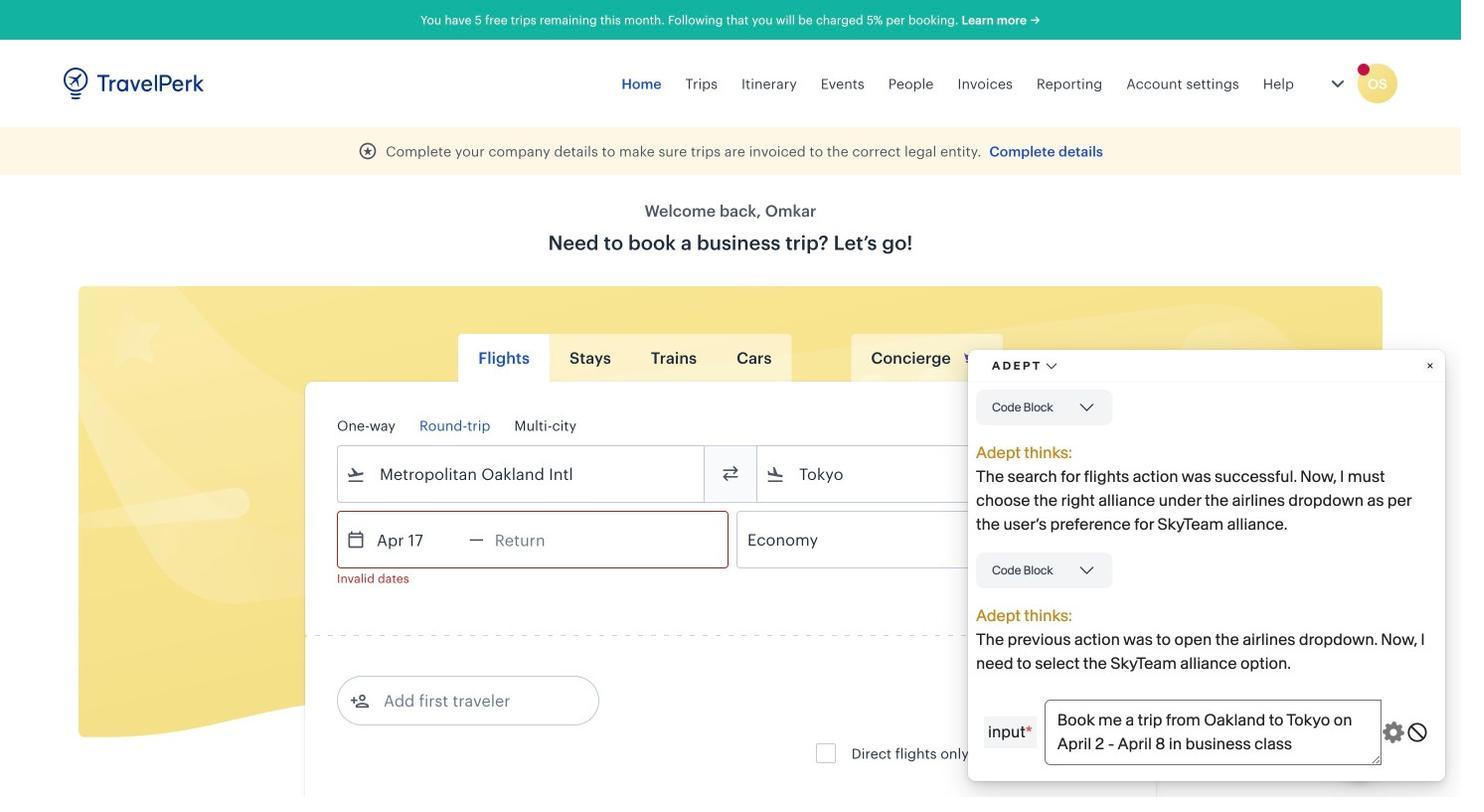 Task type: locate. For each thing, give the bounding box(es) containing it.
Add first traveler search field
[[370, 685, 577, 717]]

From search field
[[366, 458, 678, 490]]



Task type: describe. For each thing, give the bounding box(es) containing it.
Return text field
[[484, 512, 587, 568]]

Depart text field
[[366, 512, 469, 568]]

To search field
[[785, 458, 1098, 490]]



